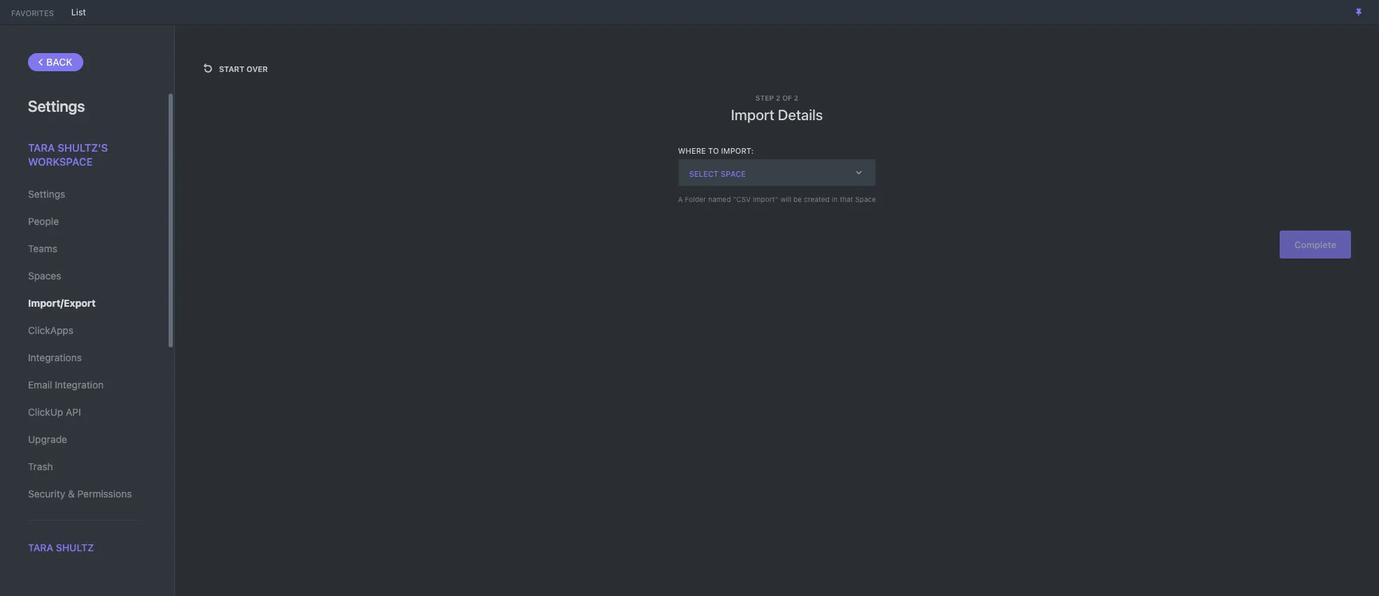 Task type: locate. For each thing, give the bounding box(es) containing it.
space
[[721, 169, 746, 178], [855, 195, 876, 204]]

back
[[46, 56, 73, 68]]

1 horizontal spatial space
[[855, 195, 876, 204]]

1 horizontal spatial 2
[[794, 94, 799, 102]]

1 vertical spatial space
[[855, 195, 876, 204]]

0 vertical spatial space
[[721, 169, 746, 178]]

0 horizontal spatial space
[[721, 169, 746, 178]]

spaces link
[[28, 265, 139, 288]]

clickup
[[28, 407, 63, 418]]

over
[[247, 64, 268, 73]]

select space
[[689, 169, 746, 178]]

tara inside tara shultz's workspace
[[28, 141, 55, 154]]

tara
[[28, 141, 55, 154], [28, 542, 53, 554]]

tara shultz
[[28, 542, 94, 554]]

"csv
[[733, 195, 751, 204]]

1 vertical spatial tara
[[28, 542, 53, 554]]

clickapps
[[28, 325, 73, 337]]

settings down back link
[[28, 97, 85, 115]]

2 tara from the top
[[28, 542, 53, 554]]

upgrade link
[[28, 428, 139, 452]]

0 vertical spatial settings
[[28, 97, 85, 115]]

tara up workspace
[[28, 141, 55, 154]]

import/export
[[28, 297, 96, 309]]

spaces
[[28, 270, 61, 282]]

settings up "people" at the left top of page
[[28, 188, 65, 200]]

space down import:
[[721, 169, 746, 178]]

tara for tara shultz's workspace
[[28, 141, 55, 154]]

1 tara from the top
[[28, 141, 55, 154]]

import:
[[721, 146, 754, 155]]

settings
[[28, 97, 85, 115], [28, 188, 65, 200]]

import
[[731, 106, 775, 123]]

settings link
[[28, 183, 139, 206]]

1 vertical spatial settings
[[28, 188, 65, 200]]

in
[[832, 195, 838, 204]]

2 settings from the top
[[28, 188, 65, 200]]

trash link
[[28, 456, 139, 479]]

integration
[[55, 379, 104, 391]]

2 right 'of'
[[794, 94, 799, 102]]

step 2 of 2 import details
[[731, 94, 823, 123]]

permissions
[[77, 488, 132, 500]]

workspace
[[28, 155, 93, 168]]

tara for tara shultz
[[28, 542, 53, 554]]

list link
[[64, 7, 93, 17]]

teams
[[28, 243, 57, 255]]

2
[[776, 94, 780, 102], [794, 94, 799, 102]]

complete button
[[1280, 231, 1351, 259]]

integrations
[[28, 352, 82, 364]]

2 2 from the left
[[794, 94, 799, 102]]

that
[[840, 195, 853, 204]]

import"
[[753, 195, 778, 204]]

trash
[[28, 461, 53, 473]]

api
[[66, 407, 81, 418]]

select
[[689, 169, 719, 178]]

to
[[708, 146, 719, 155]]

email integration link
[[28, 374, 139, 397]]

back link
[[28, 53, 83, 71]]

0 horizontal spatial 2
[[776, 94, 780, 102]]

tara left shultz at the left bottom of the page
[[28, 542, 53, 554]]

2 left 'of'
[[776, 94, 780, 102]]

0 vertical spatial tara
[[28, 141, 55, 154]]

details
[[778, 106, 823, 123]]

list
[[71, 7, 86, 17]]

be
[[794, 195, 802, 204]]

clickup api link
[[28, 401, 139, 425]]

select space button
[[678, 159, 876, 187]]

folder
[[685, 195, 706, 204]]

space inside dropdown button
[[721, 169, 746, 178]]

start over
[[219, 64, 268, 73]]

space right that
[[855, 195, 876, 204]]



Task type: describe. For each thing, give the bounding box(es) containing it.
tara shultz's workspace
[[28, 141, 108, 168]]

security & permissions link
[[28, 483, 139, 507]]

security & permissions
[[28, 488, 132, 500]]

clickup api
[[28, 407, 81, 418]]

step
[[756, 94, 774, 102]]

favorites
[[11, 8, 54, 17]]

people link
[[28, 210, 139, 234]]

a
[[678, 195, 683, 204]]

shultz
[[56, 542, 94, 554]]

where to import:
[[678, 146, 754, 155]]

a folder named "csv import" will be created in that space
[[678, 195, 876, 204]]

teams link
[[28, 237, 139, 261]]

upgrade
[[28, 434, 67, 446]]

&
[[68, 488, 75, 500]]

clickapps link
[[28, 319, 139, 343]]

import/export link
[[28, 292, 139, 316]]

email integration
[[28, 379, 104, 391]]

email
[[28, 379, 52, 391]]

security
[[28, 488, 65, 500]]

will
[[780, 195, 791, 204]]

shultz's
[[58, 141, 108, 154]]

integrations link
[[28, 346, 139, 370]]

complete
[[1295, 239, 1337, 250]]

where
[[678, 146, 706, 155]]

created
[[804, 195, 830, 204]]

named
[[708, 195, 731, 204]]

1 settings from the top
[[28, 97, 85, 115]]

settings element
[[0, 25, 175, 597]]

of
[[782, 94, 792, 102]]

1 2 from the left
[[776, 94, 780, 102]]

start
[[219, 64, 244, 73]]

people
[[28, 216, 59, 227]]



Task type: vqa. For each thing, say whether or not it's contained in the screenshot.
A
yes



